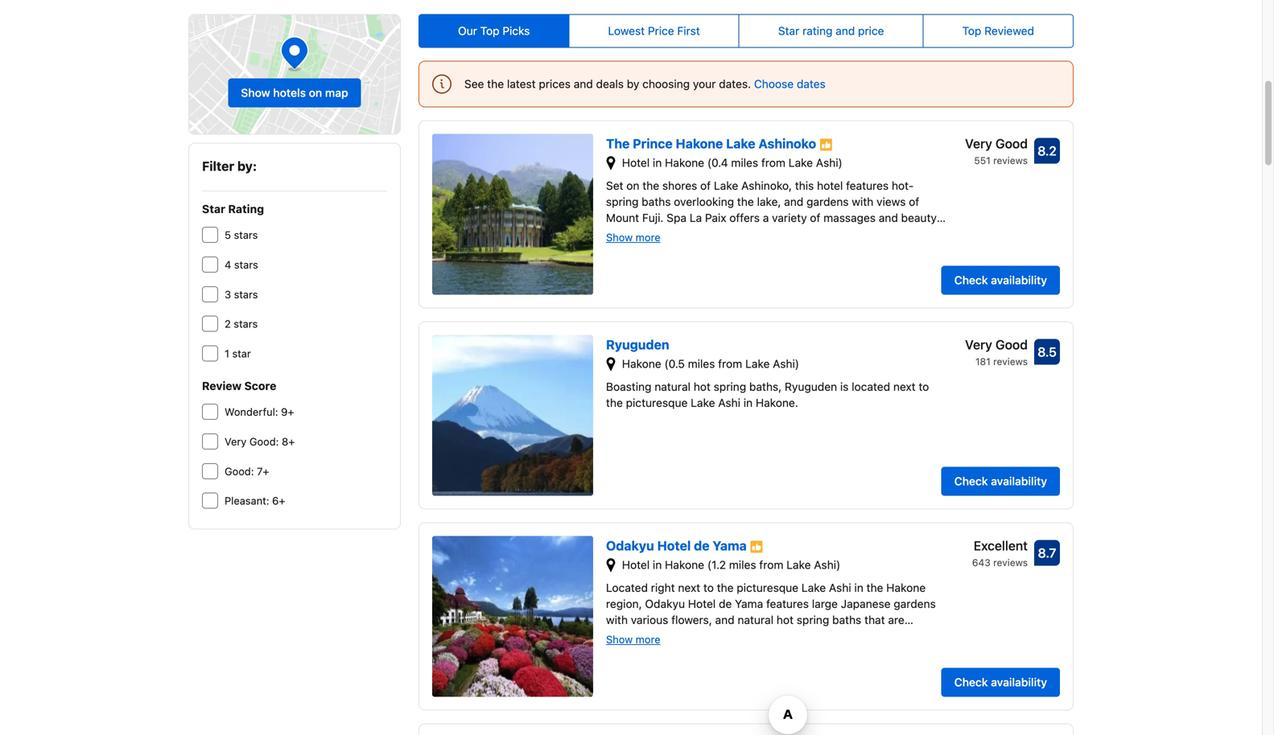 Task type: vqa. For each thing, say whether or not it's contained in the screenshot.
Hertz logo
no



Task type: locate. For each thing, give the bounding box(es) containing it.
natural down (0.5
[[655, 380, 691, 394]]

1 vertical spatial natural
[[738, 614, 774, 627]]

miles right (0.5
[[688, 357, 715, 371]]

0 vertical spatial show
[[241, 86, 270, 99]]

natural
[[655, 380, 691, 394], [738, 614, 774, 627]]

next right right
[[678, 582, 701, 595]]

1 vertical spatial very
[[965, 337, 993, 353]]

miles right (1.2
[[729, 559, 756, 572]]

check availability link
[[942, 266, 1060, 295], [942, 467, 1060, 496], [942, 669, 1060, 698]]

yama up hotel in hakone (1.2 miles from lake ashi)
[[713, 539, 747, 554]]

0 vertical spatial features
[[846, 179, 889, 192]]

1 horizontal spatial on
[[627, 179, 640, 192]]

0 vertical spatial good
[[996, 136, 1028, 151]]

hakone up are
[[887, 582, 926, 595]]

3 stars from the top
[[234, 288, 258, 301]]

hotel up "flowers,"
[[688, 598, 716, 611]]

in down baths,
[[744, 396, 753, 410]]

ashi up the 'large'
[[829, 582, 852, 595]]

la
[[690, 211, 702, 224]]

1 stars from the top
[[234, 229, 258, 241]]

1 horizontal spatial ashi
[[829, 582, 852, 595]]

8.2
[[1038, 143, 1057, 159]]

good inside very good 181 reviews
[[996, 337, 1028, 353]]

hakone up the shores
[[665, 156, 704, 169]]

1 vertical spatial spring
[[714, 380, 746, 394]]

with
[[852, 195, 874, 208], [606, 614, 628, 627]]

group
[[202, 227, 387, 362], [202, 404, 387, 510]]

in up "japanese"
[[855, 582, 864, 595]]

ryuguden up (0.5
[[606, 337, 670, 353]]

next right located
[[894, 380, 916, 394]]

2 availability from the top
[[991, 475, 1047, 488]]

1 show more button from the top
[[606, 230, 661, 244]]

more for prince
[[636, 231, 661, 243]]

the right see
[[487, 77, 504, 91]]

baths down "japanese"
[[833, 614, 862, 627]]

deals
[[596, 77, 624, 91]]

1 vertical spatial check availability link
[[942, 467, 1060, 496]]

0 horizontal spatial de
[[694, 539, 710, 554]]

2 vertical spatial of
[[810, 211, 821, 224]]

stars for 3 stars
[[234, 288, 258, 301]]

check availability link for 8.7
[[942, 669, 1060, 698]]

0 horizontal spatial features
[[766, 598, 809, 611]]

show hotels on map button
[[228, 78, 361, 107]]

1 horizontal spatial with
[[852, 195, 874, 208]]

odakyu down right
[[645, 598, 685, 611]]

show more button down 'mount'
[[606, 230, 661, 244]]

odakyu inside located right next to the picturesque lake ashi in the hakone region, odakyu hotel de yama features large japanese gardens with various flowers, and natural hot spring baths that are surrounded by...
[[645, 598, 685, 611]]

good: left 8+
[[249, 436, 279, 448]]

the prince hakone lake ashinoko, hotel near lake ashi, hakone image
[[432, 134, 593, 295]]

features left the 'large'
[[766, 598, 809, 611]]

0 vertical spatial natural
[[655, 380, 691, 394]]

1 vertical spatial on
[[627, 179, 640, 192]]

reviews inside very good 551 reviews
[[994, 155, 1028, 166]]

very up 551
[[965, 136, 993, 151]]

0 horizontal spatial spring
[[606, 195, 639, 208]]

prince
[[633, 136, 673, 151]]

lowest
[[608, 24, 645, 37]]

1 horizontal spatial star
[[778, 24, 800, 37]]

hotel inside located right next to the picturesque lake ashi in the hakone region, odakyu hotel de yama features large japanese gardens with various flowers, and natural hot spring baths that are surrounded by...
[[688, 598, 716, 611]]

the down hotel in hakone (1.2 miles from lake ashi)
[[717, 582, 734, 595]]

hakone for lake
[[676, 136, 723, 151]]

to inside boasting natural hot spring baths, ryuguden is located next to the picturesque lake ashi in hakone.
[[919, 380, 929, 394]]

1 horizontal spatial natural
[[738, 614, 774, 627]]

show left hotels
[[241, 86, 270, 99]]

3 check availability from the top
[[955, 676, 1047, 690]]

scored 8.2 element
[[1035, 138, 1060, 164]]

reviews inside very good 181 reviews
[[994, 356, 1028, 368]]

2 reviews from the top
[[994, 356, 1028, 368]]

hakone up (0.4
[[676, 136, 723, 151]]

lake down hakone (0.5 miles from lake ashi)
[[691, 396, 715, 410]]

very for 8.5
[[965, 337, 993, 353]]

show more button for the
[[606, 230, 661, 244]]

very up "good: 7+"
[[225, 436, 247, 448]]

show inside button
[[241, 86, 270, 99]]

to down (1.2
[[704, 582, 714, 595]]

2 vertical spatial reviews
[[994, 558, 1028, 569]]

lake down hotel in hakone (0.4 miles from lake ashi)
[[714, 179, 738, 192]]

wonderful: 9+
[[225, 406, 294, 418]]

1 vertical spatial show more
[[606, 634, 661, 646]]

check availability for 8.5
[[955, 475, 1047, 488]]

1 horizontal spatial spring
[[714, 380, 746, 394]]

baths,
[[750, 380, 782, 394]]

stars for 2 stars
[[234, 318, 258, 330]]

1 horizontal spatial baths
[[833, 614, 862, 627]]

filter by:
[[202, 159, 257, 174]]

star rating and price
[[778, 24, 884, 37]]

and left deals
[[574, 77, 593, 91]]

0 horizontal spatial natural
[[655, 380, 691, 394]]

1 more from the top
[[636, 231, 661, 243]]

more for hotel
[[636, 634, 661, 646]]

flowers,
[[672, 614, 712, 627]]

good:
[[249, 436, 279, 448], [225, 466, 254, 478]]

2 vertical spatial from
[[760, 559, 784, 572]]

check
[[955, 274, 988, 287], [955, 475, 988, 488], [955, 676, 988, 690]]

views
[[877, 195, 906, 208]]

3 check from the top
[[955, 676, 988, 690]]

the
[[487, 77, 504, 91], [643, 179, 659, 192], [737, 195, 754, 208], [606, 396, 623, 410], [717, 582, 734, 595], [867, 582, 884, 595]]

0 horizontal spatial gardens
[[807, 195, 849, 208]]

0 vertical spatial from
[[762, 156, 786, 169]]

picturesque
[[626, 396, 688, 410], [737, 582, 799, 595]]

hotel up located
[[622, 559, 650, 572]]

good for 8.5
[[996, 337, 1028, 353]]

1 vertical spatial star
[[202, 203, 225, 216]]

1 vertical spatial group
[[202, 404, 387, 510]]

availability for 8.5
[[991, 475, 1047, 488]]

picturesque inside boasting natural hot spring baths, ryuguden is located next to the picturesque lake ashi in hakone.
[[626, 396, 688, 410]]

2 vertical spatial check availability
[[955, 676, 1047, 690]]

0 horizontal spatial to
[[704, 582, 714, 595]]

1 availability from the top
[[991, 274, 1047, 287]]

1 vertical spatial check
[[955, 475, 988, 488]]

hotels
[[273, 86, 306, 99]]

1 vertical spatial miles
[[688, 357, 715, 371]]

hakone
[[676, 136, 723, 151], [665, 156, 704, 169], [622, 357, 662, 371], [665, 559, 704, 572], [887, 582, 926, 595]]

star up 5
[[202, 203, 225, 216]]

scored 8.7 element
[[1035, 541, 1060, 566]]

ryuguden
[[606, 337, 670, 353], [785, 380, 837, 394]]

spring inside the set on the shores of lake ashinoko, this hotel features hot- spring baths overlooking the lake, and gardens with views of mount fuji. spa la paix offers a variety of massages and beauty treatments.
[[606, 195, 639, 208]]

gardens inside the set on the shores of lake ashinoko, this hotel features hot- spring baths overlooking the lake, and gardens with views of mount fuji. spa la paix offers a variety of massages and beauty treatments.
[[807, 195, 849, 208]]

2 vertical spatial availability
[[991, 676, 1047, 690]]

top left reviewed
[[963, 24, 982, 37]]

de up (1.2
[[694, 539, 710, 554]]

hakone (0.5 miles from lake ashi)
[[622, 357, 800, 371]]

0 vertical spatial spring
[[606, 195, 639, 208]]

1 check from the top
[[955, 274, 988, 287]]

from down ashinoko
[[762, 156, 786, 169]]

natural inside boasting natural hot spring baths, ryuguden is located next to the picturesque lake ashi in hakone.
[[655, 380, 691, 394]]

0 vertical spatial check availability link
[[942, 266, 1060, 295]]

next inside boasting natural hot spring baths, ryuguden is located next to the picturesque lake ashi in hakone.
[[894, 380, 916, 394]]

0 vertical spatial next
[[894, 380, 916, 394]]

1 horizontal spatial gardens
[[894, 598, 936, 611]]

show more
[[606, 231, 661, 243], [606, 634, 661, 646]]

show more button for odakyu
[[606, 633, 661, 646]]

ashi down hakone (0.5 miles from lake ashi)
[[718, 396, 741, 410]]

odakyu
[[606, 539, 654, 554], [645, 598, 685, 611]]

from
[[762, 156, 786, 169], [718, 357, 743, 371], [760, 559, 784, 572]]

1 horizontal spatial features
[[846, 179, 889, 192]]

0 vertical spatial on
[[309, 86, 322, 99]]

baths up 'fuji.'
[[642, 195, 671, 208]]

reviews down excellent
[[994, 558, 1028, 569]]

check availability
[[955, 274, 1047, 287], [955, 475, 1047, 488], [955, 676, 1047, 690]]

miles right (0.4
[[731, 156, 759, 169]]

spring inside located right next to the picturesque lake ashi in the hakone region, odakyu hotel de yama features large japanese gardens with various flowers, and natural hot spring baths that are surrounded by...
[[797, 614, 829, 627]]

spring down the 'large'
[[797, 614, 829, 627]]

from up boasting natural hot spring baths, ryuguden is located next to the picturesque lake ashi in hakone. in the bottom of the page
[[718, 357, 743, 371]]

2 group from the top
[[202, 404, 387, 510]]

0 vertical spatial picturesque
[[626, 396, 688, 410]]

0 vertical spatial ashi
[[718, 396, 741, 410]]

on inside show hotels on map button
[[309, 86, 322, 99]]

1 vertical spatial odakyu
[[645, 598, 685, 611]]

gardens up are
[[894, 598, 936, 611]]

lake up the 'large'
[[802, 582, 826, 595]]

good inside very good 551 reviews
[[996, 136, 1028, 151]]

3 check availability link from the top
[[942, 669, 1060, 698]]

2 show more button from the top
[[606, 633, 661, 646]]

star
[[232, 348, 251, 360]]

1 vertical spatial show
[[606, 231, 633, 243]]

more down 'fuji.'
[[636, 231, 661, 243]]

1 vertical spatial more
[[636, 634, 661, 646]]

1 vertical spatial availability
[[991, 475, 1047, 488]]

2 good from the top
[[996, 337, 1028, 353]]

ashi) up 'hotel'
[[816, 156, 843, 169]]

very for 8.2
[[965, 136, 993, 151]]

2 stars from the top
[[234, 259, 258, 271]]

551
[[974, 155, 991, 166]]

1 good from the top
[[996, 136, 1028, 151]]

show more button down various
[[606, 633, 661, 646]]

natural down hotel in hakone (1.2 miles from lake ashi)
[[738, 614, 774, 627]]

availability for 8.7
[[991, 676, 1047, 690]]

2 check availability link from the top
[[942, 467, 1060, 496]]

2 check availability from the top
[[955, 475, 1047, 488]]

1 vertical spatial ryuguden
[[785, 380, 837, 394]]

1 group from the top
[[202, 227, 387, 362]]

show hotels on map link
[[188, 14, 401, 135]]

group containing wonderful: 9+
[[202, 404, 387, 510]]

0 vertical spatial of
[[701, 179, 711, 192]]

1 vertical spatial good
[[996, 337, 1028, 353]]

very good 181 reviews
[[965, 337, 1028, 368]]

boasting
[[606, 380, 652, 394]]

beauty
[[901, 211, 937, 224]]

0 vertical spatial very
[[965, 136, 993, 151]]

group containing 5 stars
[[202, 227, 387, 362]]

0 vertical spatial hot
[[694, 380, 711, 394]]

on
[[309, 86, 322, 99], [627, 179, 640, 192]]

2 vertical spatial check availability link
[[942, 669, 1060, 698]]

features up views
[[846, 179, 889, 192]]

a
[[763, 211, 769, 224]]

show more down 'mount'
[[606, 231, 661, 243]]

0 horizontal spatial ashi
[[718, 396, 741, 410]]

1 horizontal spatial to
[[919, 380, 929, 394]]

ashi) up the 'large'
[[814, 559, 841, 572]]

0 horizontal spatial hot
[[694, 380, 711, 394]]

1 horizontal spatial ryuguden
[[785, 380, 837, 394]]

ashi) for the prince hakone lake ashinoko
[[816, 156, 843, 169]]

2 stars
[[225, 318, 258, 330]]

see
[[465, 77, 484, 91]]

3 reviews from the top
[[994, 558, 1028, 569]]

on right the set
[[627, 179, 640, 192]]

1 vertical spatial reviews
[[994, 356, 1028, 368]]

stars right 5
[[234, 229, 258, 241]]

reviews right 551
[[994, 155, 1028, 166]]

4 stars from the top
[[234, 318, 258, 330]]

picturesque down boasting
[[626, 396, 688, 410]]

show more button
[[606, 230, 661, 244], [606, 633, 661, 646]]

0 vertical spatial reviews
[[994, 155, 1028, 166]]

2 show more from the top
[[606, 634, 661, 646]]

reviews for 8.5
[[994, 356, 1028, 368]]

and right "flowers,"
[[715, 614, 735, 627]]

treatments.
[[606, 227, 666, 241]]

status
[[419, 61, 1074, 107]]

good left the 8.2
[[996, 136, 1028, 151]]

from up located right next to the picturesque lake ashi in the hakone region, odakyu hotel de yama features large japanese gardens with various flowers, and natural hot spring baths that are surrounded by...
[[760, 559, 784, 572]]

0 horizontal spatial baths
[[642, 195, 671, 208]]

hakone for (1.2
[[665, 559, 704, 572]]

ashi)
[[816, 156, 843, 169], [773, 357, 800, 371], [814, 559, 841, 572]]

hot down hakone (0.5 miles from lake ashi)
[[694, 380, 711, 394]]

2
[[225, 318, 231, 330]]

1 vertical spatial to
[[704, 582, 714, 595]]

0 vertical spatial with
[[852, 195, 874, 208]]

hot-
[[892, 179, 914, 192]]

0 vertical spatial show more button
[[606, 230, 661, 244]]

set
[[606, 179, 624, 192]]

0 horizontal spatial ryuguden
[[606, 337, 670, 353]]

the down boasting
[[606, 396, 623, 410]]

0 vertical spatial check
[[955, 274, 988, 287]]

0 horizontal spatial picturesque
[[626, 396, 688, 410]]

stars
[[234, 229, 258, 241], [234, 259, 258, 271], [234, 288, 258, 301], [234, 318, 258, 330]]

more down various
[[636, 634, 661, 646]]

1 horizontal spatial next
[[894, 380, 916, 394]]

2 horizontal spatial of
[[909, 195, 920, 208]]

large
[[812, 598, 838, 611]]

price
[[858, 24, 884, 37]]

with down region,
[[606, 614, 628, 627]]

1 vertical spatial check availability
[[955, 475, 1047, 488]]

ryuguden, hotel near lake ashi, hakone image
[[432, 335, 593, 496]]

with inside located right next to the picturesque lake ashi in the hakone region, odakyu hotel de yama features large japanese gardens with various flowers, and natural hot spring baths that are surrounded by...
[[606, 614, 628, 627]]

of up beauty
[[909, 195, 920, 208]]

yama down hotel in hakone (1.2 miles from lake ashi)
[[735, 598, 763, 611]]

0 horizontal spatial star
[[202, 203, 225, 216]]

the prince hakone lake ashinoko
[[606, 136, 820, 151]]

gardens
[[807, 195, 849, 208], [894, 598, 936, 611]]

1 check availability from the top
[[955, 274, 1047, 287]]

show down region,
[[606, 634, 633, 646]]

very up 181
[[965, 337, 993, 353]]

the inside boasting natural hot spring baths, ryuguden is located next to the picturesque lake ashi in hakone.
[[606, 396, 623, 410]]

0 horizontal spatial next
[[678, 582, 701, 595]]

1 show more from the top
[[606, 231, 661, 243]]

with up massages
[[852, 195, 874, 208]]

of
[[701, 179, 711, 192], [909, 195, 920, 208], [810, 211, 821, 224]]

1 horizontal spatial top
[[963, 24, 982, 37]]

1 reviews from the top
[[994, 155, 1028, 166]]

spring down hakone (0.5 miles from lake ashi)
[[714, 380, 746, 394]]

hakone down odakyu hotel de yama
[[665, 559, 704, 572]]

show more down various
[[606, 634, 661, 646]]

0 vertical spatial check availability
[[955, 274, 1047, 287]]

stars right 3
[[234, 288, 258, 301]]

1 check availability link from the top
[[942, 266, 1060, 295]]

hot
[[694, 380, 711, 394], [777, 614, 794, 627]]

1 vertical spatial picturesque
[[737, 582, 799, 595]]

1 vertical spatial next
[[678, 582, 701, 595]]

the left the shores
[[643, 179, 659, 192]]

first
[[677, 24, 700, 37]]

good: 7+
[[225, 466, 269, 478]]

lake inside located right next to the picturesque lake ashi in the hakone region, odakyu hotel de yama features large japanese gardens with various flowers, and natural hot spring baths that are surrounded by...
[[802, 582, 826, 595]]

hot inside boasting natural hot spring baths, ryuguden is located next to the picturesque lake ashi in hakone.
[[694, 380, 711, 394]]

check availability for 8.7
[[955, 676, 1047, 690]]

1 vertical spatial de
[[719, 598, 732, 611]]

offers
[[730, 211, 760, 224]]

very good 551 reviews
[[965, 136, 1028, 166]]

2 vertical spatial miles
[[729, 559, 756, 572]]

stars right 4
[[234, 259, 258, 271]]

reviews for 8.2
[[994, 155, 1028, 166]]

1 vertical spatial ashi
[[829, 582, 852, 595]]

good: left 7+
[[225, 466, 254, 478]]

picturesque down hotel in hakone (1.2 miles from lake ashi)
[[737, 582, 799, 595]]

hakone for (0.4
[[665, 156, 704, 169]]

features
[[846, 179, 889, 192], [766, 598, 809, 611]]

2 vertical spatial spring
[[797, 614, 829, 627]]

1 vertical spatial features
[[766, 598, 809, 611]]

of up the overlooking
[[701, 179, 711, 192]]

in down prince
[[653, 156, 662, 169]]

hot inside located right next to the picturesque lake ashi in the hakone region, odakyu hotel de yama features large japanese gardens with various flowers, and natural hot spring baths that are surrounded by...
[[777, 614, 794, 627]]

3 availability from the top
[[991, 676, 1047, 690]]

good left 8.5
[[996, 337, 1028, 353]]

yama
[[713, 539, 747, 554], [735, 598, 763, 611]]

stars right 2
[[234, 318, 258, 330]]

star left rating
[[778, 24, 800, 37]]

spring up 'mount'
[[606, 195, 639, 208]]

stars for 5 stars
[[234, 229, 258, 241]]

dates
[[797, 77, 826, 91]]

9+
[[281, 406, 294, 418]]

availability
[[991, 274, 1047, 287], [991, 475, 1047, 488], [991, 676, 1047, 690]]

pleasant:
[[225, 495, 269, 507]]

very
[[965, 136, 993, 151], [965, 337, 993, 353], [225, 436, 247, 448]]

1 vertical spatial yama
[[735, 598, 763, 611]]

very inside very good 551 reviews
[[965, 136, 993, 151]]

1 vertical spatial show more button
[[606, 633, 661, 646]]

5
[[225, 229, 231, 241]]

ashi) up baths,
[[773, 357, 800, 371]]

very inside very good 181 reviews
[[965, 337, 993, 353]]

0 vertical spatial baths
[[642, 195, 671, 208]]

ashinoko
[[759, 136, 816, 151]]

2 check from the top
[[955, 475, 988, 488]]

0 vertical spatial miles
[[731, 156, 759, 169]]

odakyu up located
[[606, 539, 654, 554]]

ashi
[[718, 396, 741, 410], [829, 582, 852, 595]]

of right variety on the top right of page
[[810, 211, 821, 224]]

lake
[[726, 136, 756, 151], [789, 156, 813, 169], [714, 179, 738, 192], [746, 357, 770, 371], [691, 396, 715, 410], [787, 559, 811, 572], [802, 582, 826, 595]]

hakone.
[[756, 396, 799, 410]]

1 vertical spatial hot
[[777, 614, 794, 627]]

0 vertical spatial ashi)
[[816, 156, 843, 169]]

reviews right 181
[[994, 356, 1028, 368]]

top right our
[[480, 24, 500, 37]]

latest
[[507, 77, 536, 91]]

0 vertical spatial more
[[636, 231, 661, 243]]

lake up located right next to the picturesque lake ashi in the hakone region, odakyu hotel de yama features large japanese gardens with various flowers, and natural hot spring baths that are surrounded by...
[[787, 559, 811, 572]]

1 vertical spatial gardens
[[894, 598, 936, 611]]

show
[[241, 86, 270, 99], [606, 231, 633, 243], [606, 634, 633, 646]]

4
[[225, 259, 231, 271]]

2 vertical spatial show
[[606, 634, 633, 646]]

de down hotel in hakone (1.2 miles from lake ashi)
[[719, 598, 732, 611]]

check availability link for 8.5
[[942, 467, 1060, 496]]

surrounded
[[606, 630, 666, 643]]

gardens down 'hotel'
[[807, 195, 849, 208]]

2 vertical spatial check
[[955, 676, 988, 690]]

0 vertical spatial ryuguden
[[606, 337, 670, 353]]

to right located
[[919, 380, 929, 394]]

region,
[[606, 598, 642, 611]]

0 vertical spatial availability
[[991, 274, 1047, 287]]

lake inside boasting natural hot spring baths, ryuguden is located next to the picturesque lake ashi in hakone.
[[691, 396, 715, 410]]

2 more from the top
[[636, 634, 661, 646]]

0 vertical spatial to
[[919, 380, 929, 394]]

1 horizontal spatial de
[[719, 598, 732, 611]]

ashi inside boasting natural hot spring baths, ryuguden is located next to the picturesque lake ashi in hakone.
[[718, 396, 741, 410]]

located
[[606, 582, 648, 595]]

0 vertical spatial star
[[778, 24, 800, 37]]

show down 'mount'
[[606, 231, 633, 243]]

hot down hotel in hakone (1.2 miles from lake ashi)
[[777, 614, 794, 627]]

excellent 643 reviews
[[972, 539, 1028, 569]]

wonderful:
[[225, 406, 278, 418]]

show for the prince hakone lake ashinoko
[[606, 231, 633, 243]]

1 vertical spatial with
[[606, 614, 628, 627]]

lowest price first
[[608, 24, 700, 37]]



Task type: describe. For each thing, give the bounding box(es) containing it.
6+
[[272, 495, 285, 507]]

lake,
[[757, 195, 781, 208]]

choose
[[754, 77, 794, 91]]

variety
[[772, 211, 807, 224]]

japanese
[[841, 598, 891, 611]]

(0.5
[[665, 357, 685, 371]]

0 horizontal spatial of
[[701, 179, 711, 192]]

filter
[[202, 159, 234, 174]]

baths inside the set on the shores of lake ashinoko, this hotel features hot- spring baths overlooking the lake, and gardens with views of mount fuji. spa la paix offers a variety of massages and beauty treatments.
[[642, 195, 671, 208]]

in up right
[[653, 559, 662, 572]]

ashinoko,
[[742, 179, 792, 192]]

various
[[631, 614, 669, 627]]

very good: 8+
[[225, 436, 295, 448]]

hotel in hakone (0.4 miles from lake ashi)
[[622, 156, 843, 169]]

1 vertical spatial ashi)
[[773, 357, 800, 371]]

overlooking
[[674, 195, 734, 208]]

and left price
[[836, 24, 855, 37]]

8+
[[282, 436, 295, 448]]

that
[[865, 614, 885, 627]]

score
[[244, 380, 277, 393]]

1
[[225, 348, 229, 360]]

ashi) for odakyu hotel de yama
[[814, 559, 841, 572]]

features inside the set on the shores of lake ashinoko, this hotel features hot- spring baths overlooking the lake, and gardens with views of mount fuji. spa la paix offers a variety of massages and beauty treatments.
[[846, 179, 889, 192]]

price
[[648, 24, 674, 37]]

status containing see the latest prices and deals by choosing your dates.
[[419, 61, 1074, 107]]

right
[[651, 582, 675, 595]]

ryuguden inside boasting natural hot spring baths, ryuguden is located next to the picturesque lake ashi in hakone.
[[785, 380, 837, 394]]

star for star rating and price
[[778, 24, 800, 37]]

natural inside located right next to the picturesque lake ashi in the hakone region, odakyu hotel de yama features large japanese gardens with various flowers, and natural hot spring baths that are surrounded by...
[[738, 614, 774, 627]]

ashi inside located right next to the picturesque lake ashi in the hakone region, odakyu hotel de yama features large japanese gardens with various flowers, and natural hot spring baths that are surrounded by...
[[829, 582, 852, 595]]

hakone up boasting
[[622, 357, 662, 371]]

miles for yama
[[729, 559, 756, 572]]

lake up baths,
[[746, 357, 770, 371]]

our
[[458, 24, 477, 37]]

baths inside located right next to the picturesque lake ashi in the hakone region, odakyu hotel de yama features large japanese gardens with various flowers, and natural hot spring baths that are surrounded by...
[[833, 614, 862, 627]]

rating
[[803, 24, 833, 37]]

check availability for 8.2
[[955, 274, 1047, 287]]

check for 8.7
[[955, 676, 988, 690]]

and inside located right next to the picturesque lake ashi in the hakone region, odakyu hotel de yama features large japanese gardens with various flowers, and natural hot spring baths that are surrounded by...
[[715, 614, 735, 627]]

are
[[888, 614, 905, 627]]

good for 8.2
[[996, 136, 1028, 151]]

group for star rating
[[202, 227, 387, 362]]

miles for lake
[[731, 156, 759, 169]]

show more for the
[[606, 231, 661, 243]]

choose dates button
[[754, 76, 826, 92]]

show hotels on map
[[241, 86, 348, 99]]

de inside located right next to the picturesque lake ashi in the hakone region, odakyu hotel de yama features large japanese gardens with various flowers, and natural hot spring baths that are surrounded by...
[[719, 598, 732, 611]]

hakone inside located right next to the picturesque lake ashi in the hakone region, odakyu hotel de yama features large japanese gardens with various flowers, and natural hot spring baths that are surrounded by...
[[887, 582, 926, 595]]

reviews inside excellent 643 reviews
[[994, 558, 1028, 569]]

hotel up right
[[657, 539, 691, 554]]

picturesque inside located right next to the picturesque lake ashi in the hakone region, odakyu hotel de yama features large japanese gardens with various flowers, and natural hot spring baths that are surrounded by...
[[737, 582, 799, 595]]

review
[[202, 380, 242, 393]]

group for review score
[[202, 404, 387, 510]]

181
[[976, 356, 991, 368]]

show for odakyu hotel de yama
[[606, 634, 633, 646]]

8.7
[[1038, 546, 1057, 561]]

(1.2
[[708, 559, 726, 572]]

to inside located right next to the picturesque lake ashi in the hakone region, odakyu hotel de yama features large japanese gardens with various flowers, and natural hot spring baths that are surrounded by...
[[704, 582, 714, 595]]

from for yama
[[760, 559, 784, 572]]

in inside boasting natural hot spring baths, ryuguden is located next to the picturesque lake ashi in hakone.
[[744, 396, 753, 410]]

check for 8.2
[[955, 274, 988, 287]]

with inside the set on the shores of lake ashinoko, this hotel features hot- spring baths overlooking the lake, and gardens with views of mount fuji. spa la paix offers a variety of massages and beauty treatments.
[[852, 195, 874, 208]]

yama inside located right next to the picturesque lake ashi in the hakone region, odakyu hotel de yama features large japanese gardens with various flowers, and natural hot spring baths that are surrounded by...
[[735, 598, 763, 611]]

picks
[[503, 24, 530, 37]]

by...
[[669, 630, 691, 643]]

this
[[795, 179, 814, 192]]

lake up hotel in hakone (0.4 miles from lake ashi)
[[726, 136, 756, 151]]

on inside the set on the shores of lake ashinoko, this hotel features hot- spring baths overlooking the lake, and gardens with views of mount fuji. spa la paix offers a variety of massages and beauty treatments.
[[627, 179, 640, 192]]

check for 8.5
[[955, 475, 988, 488]]

stars for 4 stars
[[234, 259, 258, 271]]

located right next to the picturesque lake ashi in the hakone region, odakyu hotel de yama features large japanese gardens with various flowers, and natural hot spring baths that are surrounded by...
[[606, 582, 936, 643]]

features inside located right next to the picturesque lake ashi in the hakone region, odakyu hotel de yama features large japanese gardens with various flowers, and natural hot spring baths that are surrounded by...
[[766, 598, 809, 611]]

located
[[852, 380, 891, 394]]

(0.4
[[708, 156, 728, 169]]

spa
[[667, 211, 687, 224]]

1 vertical spatial from
[[718, 357, 743, 371]]

5 stars
[[225, 229, 258, 241]]

1 horizontal spatial of
[[810, 211, 821, 224]]

the up "japanese"
[[867, 582, 884, 595]]

4 stars
[[225, 259, 258, 271]]

by
[[627, 77, 640, 91]]

0 vertical spatial good:
[[249, 436, 279, 448]]

is
[[840, 380, 849, 394]]

1 star
[[225, 348, 251, 360]]

star for star rating
[[202, 203, 225, 216]]

dates.
[[719, 77, 751, 91]]

next inside located right next to the picturesque lake ashi in the hakone region, odakyu hotel de yama features large japanese gardens with various flowers, and natural hot spring baths that are surrounded by...
[[678, 582, 701, 595]]

star rating
[[202, 203, 264, 216]]

our top picks
[[458, 24, 530, 37]]

hotel in hakone (1.2 miles from lake ashi)
[[622, 559, 841, 572]]

lake up this
[[789, 156, 813, 169]]

odakyu hotel de yama
[[606, 539, 750, 554]]

and down views
[[879, 211, 898, 224]]

show more for odakyu
[[606, 634, 661, 646]]

spring inside boasting natural hot spring baths, ryuguden is located next to the picturesque lake ashi in hakone.
[[714, 380, 746, 394]]

3 stars
[[225, 288, 258, 301]]

1 vertical spatial good:
[[225, 466, 254, 478]]

the
[[606, 136, 630, 151]]

choosing
[[643, 77, 690, 91]]

pleasant: 6+
[[225, 495, 285, 507]]

set on the shores of lake ashinoko, this hotel features hot- spring baths overlooking the lake, and gardens with views of mount fuji. spa la paix offers a variety of massages and beauty treatments.
[[606, 179, 937, 241]]

massages
[[824, 211, 876, 224]]

1 vertical spatial of
[[909, 195, 920, 208]]

the up offers
[[737, 195, 754, 208]]

by:
[[237, 159, 257, 174]]

prices
[[539, 77, 571, 91]]

2 vertical spatial very
[[225, 436, 247, 448]]

scored 8.5 element
[[1035, 339, 1060, 365]]

7+
[[257, 466, 269, 478]]

1 top from the left
[[480, 24, 500, 37]]

mount
[[606, 211, 639, 224]]

0 vertical spatial odakyu
[[606, 539, 654, 554]]

and up variety on the top right of page
[[784, 195, 804, 208]]

3
[[225, 288, 231, 301]]

from for lake
[[762, 156, 786, 169]]

lake inside the set on the shores of lake ashinoko, this hotel features hot- spring baths overlooking the lake, and gardens with views of mount fuji. spa la paix offers a variety of massages and beauty treatments.
[[714, 179, 738, 192]]

check availability link for 8.2
[[942, 266, 1060, 295]]

excellent
[[974, 539, 1028, 554]]

reviewed
[[985, 24, 1035, 37]]

in inside located right next to the picturesque lake ashi in the hakone region, odakyu hotel de yama features large japanese gardens with various flowers, and natural hot spring baths that are surrounded by...
[[855, 582, 864, 595]]

availability for 8.2
[[991, 274, 1047, 287]]

hotel down prince
[[622, 156, 650, 169]]

gardens inside located right next to the picturesque lake ashi in the hakone region, odakyu hotel de yama features large japanese gardens with various flowers, and natural hot spring baths that are surrounded by...
[[894, 598, 936, 611]]

643
[[972, 558, 991, 569]]

boasting natural hot spring baths, ryuguden is located next to the picturesque lake ashi in hakone.
[[606, 380, 929, 410]]

paix
[[705, 211, 727, 224]]

top reviewed
[[963, 24, 1035, 37]]

0 vertical spatial yama
[[713, 539, 747, 554]]

odakyu hotel de yama, hotel near lake ashi, hakone image
[[432, 537, 593, 698]]

2 top from the left
[[963, 24, 982, 37]]

8.5
[[1038, 345, 1057, 360]]

see the latest prices and deals by choosing your dates. choose dates
[[465, 77, 826, 91]]



